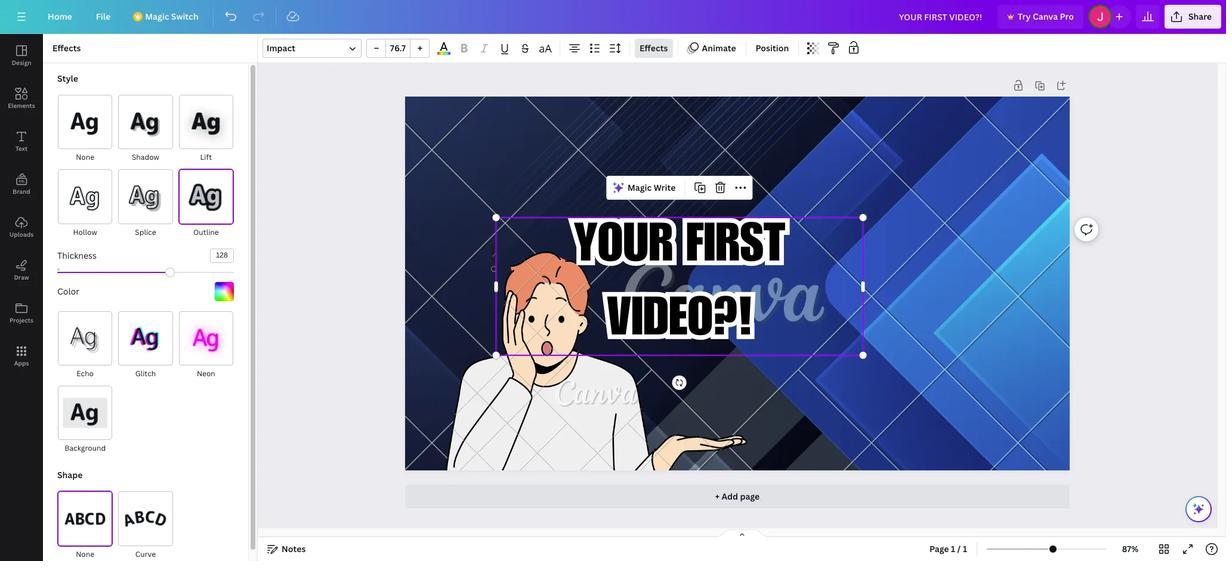 Task type: vqa. For each thing, say whether or not it's contained in the screenshot.
Photos and gifts button's AND
no



Task type: describe. For each thing, give the bounding box(es) containing it.
shadow button
[[118, 94, 173, 164]]

impact
[[267, 42, 295, 54]]

none for style
[[76, 152, 94, 163]]

text button
[[0, 120, 43, 163]]

canva
[[1033, 11, 1058, 22]]

style element
[[53, 73, 234, 456]]

share button
[[1165, 5, 1222, 29]]

try canva pro button
[[998, 5, 1084, 29]]

87%
[[1122, 544, 1139, 555]]

hollow
[[73, 227, 97, 237]]

2 1 from the left
[[963, 544, 968, 555]]

echo
[[77, 369, 94, 379]]

projects
[[10, 316, 33, 325]]

draw
[[14, 273, 29, 282]]

background button
[[57, 386, 113, 456]]

echo button
[[57, 311, 113, 381]]

notes
[[282, 544, 306, 555]]

– – number field
[[390, 42, 406, 54]]

animate
[[702, 42, 736, 54]]

page
[[930, 544, 949, 555]]

background
[[65, 444, 106, 454]]

none button for shape
[[57, 491, 113, 561]]

add
[[722, 491, 738, 503]]

write
[[654, 182, 676, 193]]

glitch button
[[118, 311, 173, 381]]

magic for magic write
[[628, 182, 652, 193]]

hollow button
[[57, 169, 113, 239]]

impact button
[[263, 39, 362, 58]]

side panel tab list
[[0, 34, 43, 378]]

1 1 from the left
[[951, 544, 956, 555]]

brand button
[[0, 163, 43, 206]]

splice button
[[118, 169, 173, 239]]

try
[[1018, 11, 1031, 22]]

home
[[48, 11, 72, 22]]

projects button
[[0, 292, 43, 335]]

animate button
[[683, 39, 741, 58]]

apps button
[[0, 335, 43, 378]]

design
[[12, 58, 31, 67]]

position
[[756, 42, 789, 54]]

file button
[[86, 5, 120, 29]]

uploads
[[9, 230, 34, 239]]

Design title text field
[[890, 5, 993, 29]]

file
[[96, 11, 111, 22]]

text
[[15, 144, 28, 153]]

#ffffff image
[[215, 282, 234, 301]]

style
[[57, 73, 78, 84]]

lift button
[[178, 94, 234, 164]]



Task type: locate. For each thing, give the bounding box(es) containing it.
1 right /
[[963, 544, 968, 555]]

curve
[[135, 549, 156, 560]]

neon
[[197, 369, 215, 379]]

outline button
[[178, 169, 234, 239]]

magic switch
[[145, 11, 199, 22]]

none button
[[57, 94, 113, 164], [57, 491, 113, 561]]

effects
[[53, 42, 81, 54], [640, 42, 668, 54]]

none button inside shape element
[[57, 491, 113, 561]]

1 none from the top
[[76, 152, 94, 163]]

magic inside main menu bar
[[145, 11, 169, 22]]

+ add page button
[[405, 485, 1070, 509]]

shape element
[[57, 470, 234, 561]]

magic switch button
[[125, 5, 208, 29]]

none button down the 'shape'
[[57, 491, 113, 561]]

1 horizontal spatial 1
[[963, 544, 968, 555]]

shape
[[57, 470, 83, 481]]

color range image
[[438, 52, 450, 55]]

first
[[686, 222, 785, 276], [686, 222, 785, 276]]

0 horizontal spatial 1
[[951, 544, 956, 555]]

design button
[[0, 34, 43, 77]]

magic left write
[[628, 182, 652, 193]]

home link
[[38, 5, 82, 29]]

effects inside dropdown button
[[640, 42, 668, 54]]

2 none from the top
[[76, 549, 94, 560]]

page 1 / 1
[[930, 544, 968, 555]]

0 vertical spatial none
[[76, 152, 94, 163]]

1 horizontal spatial effects
[[640, 42, 668, 54]]

elements
[[8, 101, 35, 110]]

none button for style
[[57, 94, 113, 164]]

1 vertical spatial none
[[76, 549, 94, 560]]

1 vertical spatial none button
[[57, 491, 113, 561]]

2 effects from the left
[[640, 42, 668, 54]]

brand
[[13, 187, 30, 196]]

apps
[[14, 359, 29, 368]]

none inside shape element
[[76, 549, 94, 560]]

draw button
[[0, 249, 43, 292]]

neon button
[[178, 311, 234, 381]]

+
[[715, 491, 720, 503]]

lift
[[200, 152, 212, 163]]

video?!
[[607, 297, 752, 350], [607, 297, 752, 350]]

effects down main menu bar
[[640, 42, 668, 54]]

magic
[[145, 11, 169, 22], [628, 182, 652, 193]]

1 effects from the left
[[53, 42, 81, 54]]

1 vertical spatial magic
[[628, 182, 652, 193]]

pro
[[1060, 11, 1074, 22]]

magic for magic switch
[[145, 11, 169, 22]]

Thickness text field
[[211, 249, 233, 262]]

magic left the switch
[[145, 11, 169, 22]]

outline
[[193, 227, 219, 237]]

uploads button
[[0, 206, 43, 249]]

main menu bar
[[0, 0, 1227, 34]]

elements button
[[0, 77, 43, 120]]

color
[[57, 286, 79, 297]]

canva assistant image
[[1192, 503, 1206, 517]]

none button down style
[[57, 94, 113, 164]]

your
[[574, 222, 673, 276], [574, 222, 673, 276]]

position button
[[751, 39, 794, 58]]

effects up style
[[53, 42, 81, 54]]

1
[[951, 544, 956, 555], [963, 544, 968, 555]]

curve button
[[118, 491, 173, 561]]

magic write button
[[609, 178, 681, 198]]

1 horizontal spatial magic
[[628, 182, 652, 193]]

magic write
[[628, 182, 676, 193]]

shadow
[[132, 152, 159, 163]]

0 vertical spatial magic
[[145, 11, 169, 22]]

your first video?!
[[574, 222, 785, 350], [574, 222, 785, 350]]

page
[[740, 491, 760, 503]]

1 none button from the top
[[57, 94, 113, 164]]

notes button
[[263, 540, 311, 559]]

0 horizontal spatial effects
[[53, 42, 81, 54]]

0 horizontal spatial magic
[[145, 11, 169, 22]]

+ add page
[[715, 491, 760, 503]]

switch
[[171, 11, 199, 22]]

splice
[[135, 227, 156, 237]]

0 vertical spatial none button
[[57, 94, 113, 164]]

thickness
[[57, 250, 97, 261]]

none for shape
[[76, 549, 94, 560]]

none inside style 'element'
[[76, 152, 94, 163]]

87% button
[[1111, 540, 1150, 559]]

glitch
[[135, 369, 156, 379]]

/
[[958, 544, 961, 555]]

effects button
[[635, 39, 673, 58]]

1 left /
[[951, 544, 956, 555]]

show pages image
[[714, 529, 771, 539]]

2 none button from the top
[[57, 491, 113, 561]]

try canva pro
[[1018, 11, 1074, 22]]

share
[[1189, 11, 1212, 22]]

none
[[76, 152, 94, 163], [76, 549, 94, 560]]

group
[[366, 39, 430, 58]]



